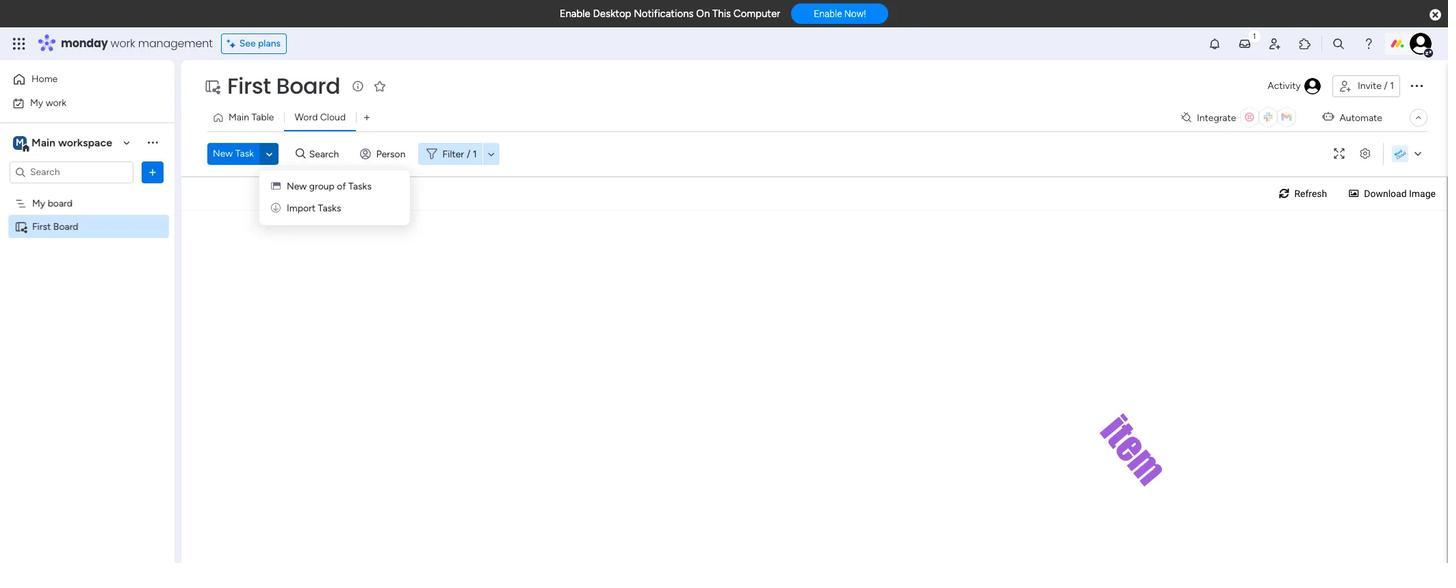 Task type: vqa. For each thing, say whether or not it's contained in the screenshot.
'option' to the middle
no



Task type: describe. For each thing, give the bounding box(es) containing it.
autopilot image
[[1323, 108, 1334, 126]]

activity button
[[1262, 75, 1327, 97]]

on
[[696, 8, 710, 20]]

group image
[[271, 181, 281, 192]]

board inside list box
[[53, 221, 78, 232]]

management
[[138, 36, 213, 51]]

help image
[[1362, 37, 1376, 51]]

computer
[[734, 8, 780, 20]]

new task button
[[207, 143, 259, 165]]

m
[[16, 137, 24, 148]]

activity
[[1268, 80, 1301, 92]]

invite
[[1358, 80, 1382, 92]]

new for new task
[[213, 148, 233, 159]]

filter / 1
[[442, 148, 477, 160]]

options image
[[146, 165, 159, 179]]

0 horizontal spatial first board
[[32, 221, 78, 232]]

enable now! button
[[791, 4, 889, 24]]

task
[[235, 148, 254, 159]]

this
[[712, 8, 731, 20]]

Search field
[[306, 144, 347, 164]]

1 image
[[1248, 28, 1261, 43]]

0 horizontal spatial first
[[32, 221, 51, 232]]

my work button
[[8, 92, 147, 114]]

options image
[[1409, 77, 1425, 94]]

1 for invite / 1
[[1390, 80, 1394, 92]]

notifications
[[634, 8, 694, 20]]

shareable board image inside list box
[[14, 220, 27, 233]]

enable for enable desktop notifications on this computer
[[560, 8, 591, 20]]

integrate
[[1197, 112, 1236, 124]]

list box containing my board
[[0, 189, 175, 423]]

invite / 1
[[1358, 80, 1394, 92]]

see
[[239, 38, 256, 49]]

workspace
[[58, 136, 112, 149]]

notifications image
[[1208, 37, 1222, 51]]

workspace image
[[13, 135, 27, 150]]

add to favorites image
[[373, 79, 387, 93]]

settings image
[[1354, 149, 1376, 159]]

collapse board header image
[[1413, 112, 1424, 123]]

main for main table
[[229, 112, 249, 123]]

new for new group of tasks
[[287, 181, 307, 192]]

open full screen image
[[1328, 149, 1350, 159]]

1 horizontal spatial first board
[[227, 70, 340, 101]]

board
[[48, 197, 73, 209]]

inbox image
[[1238, 37, 1252, 51]]

enable for enable now!
[[814, 8, 842, 19]]

table
[[252, 112, 274, 123]]

jacob simon image
[[1410, 33, 1432, 55]]

0 horizontal spatial tasks
[[318, 203, 341, 214]]

v2 search image
[[296, 146, 306, 162]]

my board
[[32, 197, 73, 209]]

show board description image
[[350, 79, 366, 93]]

angle down image
[[266, 149, 273, 159]]

Search in workspace field
[[29, 164, 114, 180]]



Task type: locate. For each thing, give the bounding box(es) containing it.
1 vertical spatial board
[[53, 221, 78, 232]]

0 vertical spatial 1
[[1390, 80, 1394, 92]]

tasks
[[348, 181, 372, 192], [318, 203, 341, 214]]

First Board field
[[224, 70, 344, 101]]

0 vertical spatial tasks
[[348, 181, 372, 192]]

1
[[1390, 80, 1394, 92], [473, 148, 477, 160]]

0 vertical spatial board
[[276, 70, 340, 101]]

/ for invite
[[1384, 80, 1388, 92]]

1 horizontal spatial /
[[1384, 80, 1388, 92]]

tasks down new group of tasks at the top left of the page
[[318, 203, 341, 214]]

1 horizontal spatial enable
[[814, 8, 842, 19]]

enable left now!
[[814, 8, 842, 19]]

home button
[[8, 68, 147, 90]]

1 vertical spatial first board
[[32, 221, 78, 232]]

word
[[295, 112, 318, 123]]

import
[[287, 203, 316, 214]]

1 inside button
[[1390, 80, 1394, 92]]

now!
[[844, 8, 866, 19]]

/ right the filter
[[467, 148, 471, 160]]

invite members image
[[1268, 37, 1282, 51]]

work
[[111, 36, 135, 51], [46, 97, 66, 108]]

first board up table
[[227, 70, 340, 101]]

main right 'workspace' image
[[31, 136, 55, 149]]

enable now!
[[814, 8, 866, 19]]

move to image
[[271, 203, 281, 214]]

workspace options image
[[146, 136, 159, 149]]

new right group image
[[287, 181, 307, 192]]

/ inside invite / 1 button
[[1384, 80, 1388, 92]]

of
[[337, 181, 346, 192]]

select product image
[[12, 37, 26, 51]]

1 left arrow down image
[[473, 148, 477, 160]]

see plans
[[239, 38, 281, 49]]

0 vertical spatial my
[[30, 97, 43, 108]]

tasks right of
[[348, 181, 372, 192]]

work for monday
[[111, 36, 135, 51]]

board
[[276, 70, 340, 101], [53, 221, 78, 232]]

/ right invite
[[1384, 80, 1388, 92]]

0 vertical spatial /
[[1384, 80, 1388, 92]]

0 horizontal spatial new
[[213, 148, 233, 159]]

person
[[376, 148, 406, 160]]

first up main table
[[227, 70, 271, 101]]

enable desktop notifications on this computer
[[560, 8, 780, 20]]

enable
[[560, 8, 591, 20], [814, 8, 842, 19]]

first board down my board
[[32, 221, 78, 232]]

my
[[30, 97, 43, 108], [32, 197, 45, 209]]

0 horizontal spatial /
[[467, 148, 471, 160]]

monday
[[61, 36, 108, 51]]

my down the home
[[30, 97, 43, 108]]

1 vertical spatial 1
[[473, 148, 477, 160]]

my inside button
[[30, 97, 43, 108]]

1 vertical spatial work
[[46, 97, 66, 108]]

board down board
[[53, 221, 78, 232]]

1 horizontal spatial tasks
[[348, 181, 372, 192]]

1 vertical spatial /
[[467, 148, 471, 160]]

main inside workspace selection "element"
[[31, 136, 55, 149]]

my work
[[30, 97, 66, 108]]

0 horizontal spatial shareable board image
[[14, 220, 27, 233]]

1 horizontal spatial work
[[111, 36, 135, 51]]

0 horizontal spatial enable
[[560, 8, 591, 20]]

1 vertical spatial new
[[287, 181, 307, 192]]

list box
[[0, 189, 175, 423]]

new group of tasks
[[287, 181, 372, 192]]

0 horizontal spatial 1
[[473, 148, 477, 160]]

work inside my work button
[[46, 97, 66, 108]]

main table button
[[207, 107, 284, 129]]

1 vertical spatial tasks
[[318, 203, 341, 214]]

cloud
[[320, 112, 346, 123]]

new
[[213, 148, 233, 159], [287, 181, 307, 192]]

1 right invite
[[1390, 80, 1394, 92]]

word cloud
[[295, 112, 346, 123]]

monday work management
[[61, 36, 213, 51]]

filter
[[442, 148, 464, 160]]

desktop
[[593, 8, 631, 20]]

option
[[0, 191, 175, 194]]

main for main workspace
[[31, 136, 55, 149]]

/
[[1384, 80, 1388, 92], [467, 148, 471, 160]]

arrow down image
[[483, 146, 499, 162]]

my for my board
[[32, 197, 45, 209]]

main left table
[[229, 112, 249, 123]]

new inside button
[[213, 148, 233, 159]]

1 horizontal spatial 1
[[1390, 80, 1394, 92]]

first down my board
[[32, 221, 51, 232]]

work down the home
[[46, 97, 66, 108]]

first
[[227, 70, 271, 101], [32, 221, 51, 232]]

see plans button
[[221, 34, 287, 54]]

0 vertical spatial first
[[227, 70, 271, 101]]

group
[[309, 181, 335, 192]]

enable inside button
[[814, 8, 842, 19]]

new left task
[[213, 148, 233, 159]]

0 vertical spatial main
[[229, 112, 249, 123]]

0 vertical spatial new
[[213, 148, 233, 159]]

word cloud button
[[284, 107, 356, 129]]

new task
[[213, 148, 254, 159]]

main inside button
[[229, 112, 249, 123]]

1 horizontal spatial new
[[287, 181, 307, 192]]

1 vertical spatial first
[[32, 221, 51, 232]]

/ for filter
[[467, 148, 471, 160]]

0 vertical spatial first board
[[227, 70, 340, 101]]

1 horizontal spatial board
[[276, 70, 340, 101]]

work for my
[[46, 97, 66, 108]]

dapulse close image
[[1430, 8, 1441, 22]]

automate
[[1340, 112, 1383, 124]]

1 vertical spatial my
[[32, 197, 45, 209]]

0 horizontal spatial work
[[46, 97, 66, 108]]

search everything image
[[1332, 37, 1346, 51]]

plans
[[258, 38, 281, 49]]

my left board
[[32, 197, 45, 209]]

shareable board image
[[204, 78, 220, 94], [14, 220, 27, 233]]

1 for filter / 1
[[473, 148, 477, 160]]

board up word
[[276, 70, 340, 101]]

1 vertical spatial shareable board image
[[14, 220, 27, 233]]

main
[[229, 112, 249, 123], [31, 136, 55, 149]]

import tasks
[[287, 203, 341, 214]]

work right the monday
[[111, 36, 135, 51]]

dapulse integrations image
[[1181, 113, 1192, 123]]

first board
[[227, 70, 340, 101], [32, 221, 78, 232]]

home
[[31, 73, 58, 85]]

1 horizontal spatial main
[[229, 112, 249, 123]]

0 horizontal spatial main
[[31, 136, 55, 149]]

workspace selection element
[[13, 134, 114, 152]]

main workspace
[[31, 136, 112, 149]]

1 horizontal spatial shareable board image
[[204, 78, 220, 94]]

apps image
[[1298, 37, 1312, 51]]

1 horizontal spatial first
[[227, 70, 271, 101]]

0 vertical spatial shareable board image
[[204, 78, 220, 94]]

invite / 1 button
[[1333, 75, 1400, 97]]

add view image
[[364, 113, 370, 123]]

my for my work
[[30, 97, 43, 108]]

main table
[[229, 112, 274, 123]]

person button
[[354, 143, 414, 165]]

0 vertical spatial work
[[111, 36, 135, 51]]

0 horizontal spatial board
[[53, 221, 78, 232]]

enable left desktop
[[560, 8, 591, 20]]

1 vertical spatial main
[[31, 136, 55, 149]]



